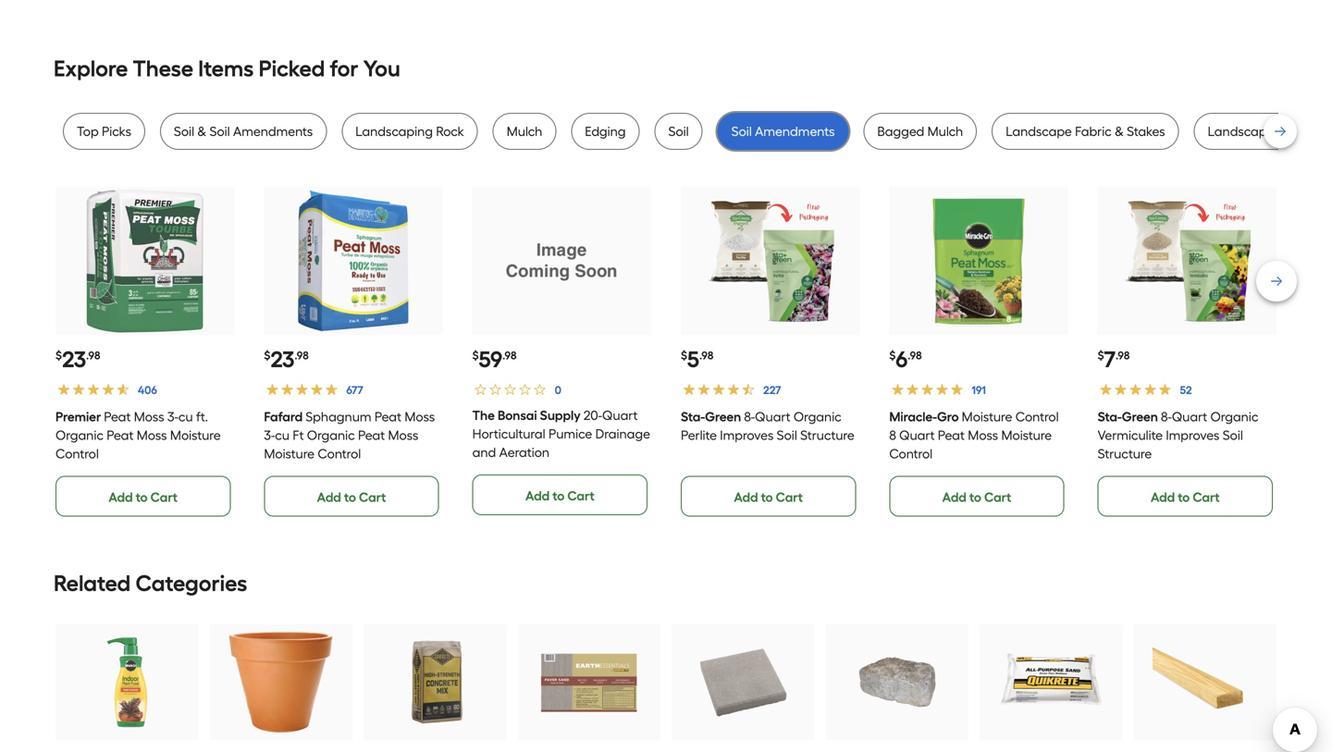 Task type: locate. For each thing, give the bounding box(es) containing it.
.98 inside the '$ 59 .98'
[[503, 349, 517, 363]]

.98 inside $ 6 .98
[[908, 349, 922, 363]]

1 vertical spatial structure
[[1098, 446, 1153, 462]]

1 horizontal spatial cu
[[275, 427, 290, 443]]

sta-green inside 5 list item
[[681, 409, 742, 425]]

drainage
[[596, 426, 651, 442]]

green inside the 7 list item
[[1123, 409, 1159, 425]]

0 horizontal spatial 23 list item
[[56, 187, 234, 517]]

23 up premier
[[62, 346, 86, 373]]

add to cart inside 6 list item
[[943, 489, 1012, 505]]

quart
[[603, 408, 638, 424], [755, 409, 791, 425], [1173, 409, 1208, 425], [900, 427, 935, 443]]

add inside 6 list item
[[943, 489, 967, 505]]

structure inside 8-quart organic vermiculite improves soil structure
[[1098, 446, 1153, 462]]

59
[[479, 346, 503, 373]]

moisture inside 'sphagnum peat moss 3-cu ft organic peat moss moisture control'
[[264, 446, 315, 462]]

sta- inside 5 list item
[[681, 409, 705, 425]]

0 horizontal spatial 23
[[62, 346, 86, 373]]

soil inside 8-quart organic perlite improves soil structure
[[777, 427, 798, 443]]

23 list item
[[56, 187, 234, 517], [264, 187, 443, 517]]

fabric
[[1076, 124, 1112, 139]]

0 horizontal spatial &
[[198, 124, 207, 139]]

green inside 5 list item
[[705, 409, 742, 425]]

you
[[363, 55, 401, 82]]

1 .98 from the left
[[86, 349, 100, 363]]

the
[[473, 408, 495, 424]]

amendments
[[233, 124, 313, 139], [755, 124, 835, 139]]

explore these items picked for you
[[54, 55, 401, 82]]

$ for peat moss 3-cu ft. organic peat moss moisture control
[[56, 349, 62, 363]]

1 horizontal spatial &
[[1115, 124, 1124, 139]]

2 $ from the left
[[264, 349, 271, 363]]

59 list item
[[473, 187, 652, 516]]

.98 up premier
[[86, 349, 100, 363]]

items
[[198, 55, 254, 82]]

$ 23 .98 up fafard
[[264, 346, 309, 373]]

quart for 59
[[603, 408, 638, 424]]

.98 for 8-quart organic perlite improves soil structure
[[700, 349, 714, 363]]

structure inside 8-quart organic perlite improves soil structure
[[801, 427, 855, 443]]

8
[[890, 427, 897, 443]]

cart for 8-quart organic perlite improves soil structure
[[776, 489, 803, 505]]

to inside 6 list item
[[970, 489, 982, 505]]

add for vermiculite
[[1151, 489, 1176, 505]]

1 vertical spatial 3-
[[264, 427, 275, 443]]

2 landscape from the left
[[1209, 124, 1275, 139]]

0 horizontal spatial 8-
[[744, 409, 755, 425]]

add to cart link inside 6 list item
[[890, 476, 1065, 517]]

add to cart link down moisture control 8 quart peat moss moisture control
[[890, 476, 1065, 517]]

1 horizontal spatial landscape
[[1209, 124, 1275, 139]]

cart
[[568, 488, 595, 504], [151, 489, 178, 505], [359, 489, 386, 505], [776, 489, 803, 505], [985, 489, 1012, 505], [1193, 489, 1221, 505]]

moisture
[[962, 409, 1013, 425], [170, 427, 221, 443], [1002, 427, 1053, 443], [264, 446, 315, 462]]

add to cart inside 5 list item
[[734, 489, 803, 505]]

add to cart down 8-quart organic vermiculite improves soil structure
[[1151, 489, 1221, 505]]

improves
[[720, 427, 774, 443], [1167, 427, 1220, 443]]

1 sta-green from the left
[[681, 409, 742, 425]]

horticultural
[[473, 426, 546, 442]]

1 & from the left
[[198, 124, 207, 139]]

2 sta-green from the left
[[1098, 409, 1159, 425]]

5 .98 from the left
[[908, 349, 922, 363]]

add to cart link inside 59 list item
[[473, 475, 648, 516]]

add to cart link down peat moss 3-cu ft. organic peat moss moisture control
[[56, 476, 231, 517]]

mulch right rock
[[507, 124, 543, 139]]

fafard
[[264, 409, 303, 425]]

add to cart link down 'aeration' on the left of page
[[473, 475, 648, 516]]

sta- inside the 7 list item
[[1098, 409, 1123, 425]]

3- inside peat moss 3-cu ft. organic peat moss moisture control
[[167, 409, 179, 425]]

control down the sphagnum on the bottom of the page
[[318, 446, 361, 462]]

structure for 7
[[1098, 446, 1153, 462]]

quart for 5
[[755, 409, 791, 425]]

$ for 8-quart organic vermiculite improves soil structure
[[1098, 349, 1105, 363]]

to down peat moss 3-cu ft. organic peat moss moisture control
[[136, 489, 148, 505]]

1 sta- from the left
[[681, 409, 705, 425]]

add to cart link down 'sphagnum peat moss 3-cu ft organic peat moss moisture control'
[[264, 476, 439, 517]]

add
[[526, 488, 550, 504], [109, 489, 133, 505], [317, 489, 341, 505], [734, 489, 759, 505], [943, 489, 967, 505], [1151, 489, 1176, 505]]

1 horizontal spatial improves
[[1167, 427, 1220, 443]]

$ inside the '$ 59 .98'
[[473, 349, 479, 363]]

cu left ft.
[[179, 409, 193, 425]]

.98
[[86, 349, 100, 363], [295, 349, 309, 363], [503, 349, 517, 363], [700, 349, 714, 363], [908, 349, 922, 363], [1116, 349, 1130, 363]]

green up perlite
[[705, 409, 742, 425]]

add to cart inside the 7 list item
[[1151, 489, 1221, 505]]

the bonsai supply
[[473, 408, 581, 424]]

sta-green for 5
[[681, 409, 742, 425]]

0 vertical spatial 3-
[[167, 409, 179, 425]]

peat moss 3-cu ft. organic peat moss moisture control
[[56, 409, 221, 462]]

$ up miracle-
[[890, 349, 896, 363]]

0 horizontal spatial amendments
[[233, 124, 313, 139]]

pressure treated lumber image
[[1153, 630, 1259, 735]]

1 horizontal spatial amendments
[[755, 124, 835, 139]]

1 23 list item from the left
[[56, 187, 234, 517]]

add to cart link inside the 7 list item
[[1098, 476, 1274, 517]]

1 green from the left
[[705, 409, 742, 425]]

to for 3-
[[344, 489, 356, 505]]

.98 inside $ 5 .98
[[700, 349, 714, 363]]

to down 8-quart organic vermiculite improves soil structure
[[1179, 489, 1191, 505]]

improves inside 8-quart organic vermiculite improves soil structure
[[1167, 427, 1220, 443]]

add to cart down peat moss 3-cu ft. organic peat moss moisture control
[[109, 489, 178, 505]]

sta-
[[681, 409, 705, 425], [1098, 409, 1123, 425]]

green up vermiculite
[[1123, 409, 1159, 425]]

moisture inside peat moss 3-cu ft. organic peat moss moisture control
[[170, 427, 221, 443]]

.98 for 20-quart horticultural pumice drainage and aeration
[[503, 349, 517, 363]]

control
[[1016, 409, 1059, 425], [56, 446, 99, 462], [318, 446, 361, 462], [890, 446, 933, 462]]

improves for 5
[[720, 427, 774, 443]]

$ inside $ 6 .98
[[890, 349, 896, 363]]

improves right vermiculite
[[1167, 427, 1220, 443]]

3- left ft.
[[167, 409, 179, 425]]

.98 up fafard
[[295, 349, 309, 363]]

the bonsai supply 20-quart horticultural pumice drainage and aeration image
[[491, 190, 634, 333]]

0 horizontal spatial cu
[[179, 409, 193, 425]]

$ 6 .98
[[890, 346, 922, 373]]

cu inside peat moss 3-cu ft. organic peat moss moisture control
[[179, 409, 193, 425]]

organic inside 'sphagnum peat moss 3-cu ft organic peat moss moisture control'
[[307, 427, 355, 443]]

6 $ from the left
[[1098, 349, 1105, 363]]

cart inside 59 list item
[[568, 488, 595, 504]]

8- inside 8-quart organic vermiculite improves soil structure
[[1162, 409, 1173, 425]]

cart for 8-quart organic vermiculite improves soil structure
[[1193, 489, 1221, 505]]

3 .98 from the left
[[503, 349, 517, 363]]

23
[[62, 346, 86, 373], [271, 346, 295, 373]]

add to cart down moisture control 8 quart peat moss moisture control
[[943, 489, 1012, 505]]

organic inside 8-quart organic perlite improves soil structure
[[794, 409, 842, 425]]

$ inside $ 7 .98
[[1098, 349, 1105, 363]]

20-quart horticultural pumice drainage and aeration
[[473, 408, 651, 461]]

sphagnum
[[306, 409, 372, 425]]

soil
[[174, 124, 194, 139], [210, 124, 230, 139], [669, 124, 689, 139], [732, 124, 752, 139], [777, 427, 798, 443], [1223, 427, 1244, 443]]

2 sta- from the left
[[1098, 409, 1123, 425]]

add down 'sphagnum peat moss 3-cu ft organic peat moss moisture control'
[[317, 489, 341, 505]]

cu left ft
[[275, 427, 290, 443]]

pumice
[[549, 426, 593, 442]]

organic
[[794, 409, 842, 425], [1211, 409, 1259, 425], [56, 427, 104, 443], [307, 427, 355, 443]]

mulch
[[507, 124, 543, 139], [928, 124, 964, 139]]

to for perlite
[[761, 489, 773, 505]]

.98 for peat moss 3-cu ft. organic peat moss moisture control
[[86, 349, 100, 363]]

add for cu
[[109, 489, 133, 505]]

0 horizontal spatial edging
[[585, 124, 626, 139]]

1 $ 23 .98 from the left
[[56, 346, 100, 373]]

to down the 20-quart horticultural pumice drainage and aeration
[[553, 488, 565, 504]]

2 & from the left
[[1115, 124, 1124, 139]]

4 $ from the left
[[681, 349, 688, 363]]

0 vertical spatial cu
[[179, 409, 193, 425]]

mulch right bagged
[[928, 124, 964, 139]]

add to cart
[[526, 488, 595, 504], [109, 489, 178, 505], [317, 489, 386, 505], [734, 489, 803, 505], [943, 489, 1012, 505], [1151, 489, 1221, 505]]

$ up vermiculite
[[1098, 349, 1105, 363]]

8- inside 8-quart organic perlite improves soil structure
[[744, 409, 755, 425]]

related categories
[[54, 570, 247, 597]]

1 8- from the left
[[744, 409, 755, 425]]

improves right perlite
[[720, 427, 774, 443]]

add inside the 7 list item
[[1151, 489, 1176, 505]]

quart inside moisture control 8 quart peat moss moisture control
[[900, 427, 935, 443]]

$ for moisture control 8 quart peat moss moisture control
[[890, 349, 896, 363]]

aeration
[[500, 445, 550, 461]]

$ 23 .98
[[56, 346, 100, 373], [264, 346, 309, 373]]

landscape for landscape edging
[[1209, 124, 1275, 139]]

sta- up perlite
[[681, 409, 705, 425]]

0 horizontal spatial mulch
[[507, 124, 543, 139]]

1 vertical spatial cu
[[275, 427, 290, 443]]

$ up perlite
[[681, 349, 688, 363]]

cart inside the 7 list item
[[1193, 489, 1221, 505]]

improves inside 8-quart organic perlite improves soil structure
[[720, 427, 774, 443]]

.98 inside $ 7 .98
[[1116, 349, 1130, 363]]

quart inside 8-quart organic perlite improves soil structure
[[755, 409, 791, 425]]

green
[[705, 409, 742, 425], [1123, 409, 1159, 425]]

0 horizontal spatial sta-
[[681, 409, 705, 425]]

structure
[[801, 427, 855, 443], [1098, 446, 1153, 462]]

picked
[[259, 55, 325, 82]]

add to cart link for quart
[[890, 476, 1065, 517]]

supply
[[540, 408, 581, 424]]

& down items
[[198, 124, 207, 139]]

cart down moisture control 8 quart peat moss moisture control
[[985, 489, 1012, 505]]

peat
[[104, 409, 131, 425], [375, 409, 402, 425], [107, 427, 134, 443], [358, 427, 385, 443], [938, 427, 965, 443]]

miracle-gro moisture control 8 quart peat moss moisture control image
[[908, 190, 1051, 333]]

add to cart down 8-quart organic perlite improves soil structure
[[734, 489, 803, 505]]

list item
[[1134, 624, 1277, 753]]

1 mulch from the left
[[507, 124, 543, 139]]

sta- up vermiculite
[[1098, 409, 1123, 425]]

3- down fafard
[[264, 427, 275, 443]]

sta-green 8-quart organic vermiculite improves soil structure image
[[1116, 190, 1259, 333]]

1 horizontal spatial edging
[[1278, 124, 1319, 139]]

3 $ from the left
[[473, 349, 479, 363]]

$ 7 .98
[[1098, 346, 1130, 373]]

0 horizontal spatial improves
[[720, 427, 774, 443]]

1 horizontal spatial structure
[[1098, 446, 1153, 462]]

3-
[[167, 409, 179, 425], [264, 427, 275, 443]]

sta-green
[[681, 409, 742, 425], [1098, 409, 1159, 425]]

picks
[[102, 124, 131, 139]]

to for cu
[[136, 489, 148, 505]]

$ for sphagnum peat moss 3-cu ft organic peat moss moisture control
[[264, 349, 271, 363]]

structure for 5
[[801, 427, 855, 443]]

cart for sphagnum peat moss 3-cu ft organic peat moss moisture control
[[359, 489, 386, 505]]

0 horizontal spatial sta-green
[[681, 409, 742, 425]]

.98 up the bonsai
[[503, 349, 517, 363]]

quart inside the 20-quart horticultural pumice drainage and aeration
[[603, 408, 638, 424]]

.98 up vermiculite
[[1116, 349, 1130, 363]]

2 8- from the left
[[1162, 409, 1173, 425]]

to
[[553, 488, 565, 504], [136, 489, 148, 505], [344, 489, 356, 505], [761, 489, 773, 505], [970, 489, 982, 505], [1179, 489, 1191, 505]]

to inside 59 list item
[[553, 488, 565, 504]]

&
[[198, 124, 207, 139], [1115, 124, 1124, 139]]

add to cart inside 59 list item
[[526, 488, 595, 504]]

quart for 7
[[1173, 409, 1208, 425]]

control down premier
[[56, 446, 99, 462]]

cart down 'sphagnum peat moss 3-cu ft organic peat moss moisture control'
[[359, 489, 386, 505]]

to inside 5 list item
[[761, 489, 773, 505]]

$ 59 .98
[[473, 346, 517, 373]]

add to cart down 'sphagnum peat moss 3-cu ft organic peat moss moisture control'
[[317, 489, 386, 505]]

vermiculite
[[1098, 427, 1164, 443]]

.98 up miracle-
[[908, 349, 922, 363]]

.98 for sphagnum peat moss 3-cu ft organic peat moss moisture control
[[295, 349, 309, 363]]

$ 23 .98 up premier
[[56, 346, 100, 373]]

to down 8-quart organic perlite improves soil structure
[[761, 489, 773, 505]]

structure down vermiculite
[[1098, 446, 1153, 462]]

0 horizontal spatial $ 23 .98
[[56, 346, 100, 373]]

1 horizontal spatial 23
[[271, 346, 295, 373]]

cart inside 6 list item
[[985, 489, 1012, 505]]

2 improves from the left
[[1167, 427, 1220, 443]]

pavers & stepping stones image
[[691, 630, 796, 735]]

1 horizontal spatial sta-green
[[1098, 409, 1159, 425]]

add to cart link down 8-quart organic vermiculite improves soil structure
[[1098, 476, 1274, 517]]

0 horizontal spatial structure
[[801, 427, 855, 443]]

1 horizontal spatial mulch
[[928, 124, 964, 139]]

add to cart down 'aeration' on the left of page
[[526, 488, 595, 504]]

landscape
[[1006, 124, 1073, 139], [1209, 124, 1275, 139]]

landscape edging
[[1209, 124, 1319, 139]]

add down 'aeration' on the left of page
[[526, 488, 550, 504]]

& right fabric
[[1115, 124, 1124, 139]]

2 green from the left
[[1123, 409, 1159, 425]]

moisture control 8 quart peat moss moisture control
[[890, 409, 1059, 462]]

$
[[56, 349, 62, 363], [264, 349, 271, 363], [473, 349, 479, 363], [681, 349, 688, 363], [890, 349, 896, 363], [1098, 349, 1105, 363]]

structure left 8
[[801, 427, 855, 443]]

moss
[[134, 409, 164, 425], [405, 409, 435, 425], [137, 427, 167, 443], [388, 427, 419, 443], [968, 427, 999, 443]]

add to cart link for pumice
[[473, 475, 648, 516]]

premier
[[56, 409, 101, 425]]

cart down 8-quart organic vermiculite improves soil structure
[[1193, 489, 1221, 505]]

add down moisture control 8 quart peat moss moisture control
[[943, 489, 967, 505]]

cart down pumice at left
[[568, 488, 595, 504]]

miracle-gro
[[890, 409, 959, 425]]

stakes
[[1128, 124, 1166, 139]]

sta-green up perlite
[[681, 409, 742, 425]]

1 improves from the left
[[720, 427, 774, 443]]

0 horizontal spatial 3-
[[167, 409, 179, 425]]

$ up fafard
[[264, 349, 271, 363]]

add down 8-quart organic vermiculite improves soil structure
[[1151, 489, 1176, 505]]

2 23 from the left
[[271, 346, 295, 373]]

to for pumice
[[553, 488, 565, 504]]

cart inside 5 list item
[[776, 489, 803, 505]]

$ up the
[[473, 349, 479, 363]]

sta-green up vermiculite
[[1098, 409, 1159, 425]]

to inside the 7 list item
[[1179, 489, 1191, 505]]

add inside 5 list item
[[734, 489, 759, 505]]

quart inside 8-quart organic vermiculite improves soil structure
[[1173, 409, 1208, 425]]

1 horizontal spatial 3-
[[264, 427, 275, 443]]

and
[[473, 445, 496, 461]]

add to cart link down 8-quart organic perlite improves soil structure
[[681, 476, 856, 517]]

cart down 8-quart organic perlite improves soil structure
[[776, 489, 803, 505]]

add down 8-quart organic perlite improves soil structure
[[734, 489, 759, 505]]

edging
[[585, 124, 626, 139], [1278, 124, 1319, 139]]

1 horizontal spatial sta-
[[1098, 409, 1123, 425]]

add to cart link for cu
[[56, 476, 231, 517]]

6 .98 from the left
[[1116, 349, 1130, 363]]

add to cart link
[[473, 475, 648, 516], [56, 476, 231, 517], [264, 476, 439, 517], [681, 476, 856, 517], [890, 476, 1065, 517], [1098, 476, 1274, 517]]

add to cart for perlite
[[734, 489, 803, 505]]

cart down peat moss 3-cu ft. organic peat moss moisture control
[[151, 489, 178, 505]]

23 up fafard
[[271, 346, 295, 373]]

4 .98 from the left
[[700, 349, 714, 363]]

sta-green inside the 7 list item
[[1098, 409, 1159, 425]]

0 vertical spatial structure
[[801, 427, 855, 443]]

rock
[[436, 124, 464, 139]]

cart for 20-quart horticultural pumice drainage and aeration
[[568, 488, 595, 504]]

0 horizontal spatial landscape
[[1006, 124, 1073, 139]]

0 horizontal spatial green
[[705, 409, 742, 425]]

cu
[[179, 409, 193, 425], [275, 427, 290, 443]]

2 .98 from the left
[[295, 349, 309, 363]]

1 horizontal spatial 8-
[[1162, 409, 1173, 425]]

.98 for 8-quart organic vermiculite improves soil structure
[[1116, 349, 1130, 363]]

retaining wall block image
[[845, 630, 950, 735]]

$ inside $ 5 .98
[[681, 349, 688, 363]]

5
[[688, 346, 700, 373]]

8-
[[744, 409, 755, 425], [1162, 409, 1173, 425]]

1 $ from the left
[[56, 349, 62, 363]]

add to cart link inside 5 list item
[[681, 476, 856, 517]]

to down moisture control 8 quart peat moss moisture control
[[970, 489, 982, 505]]

1 landscape from the left
[[1006, 124, 1073, 139]]

5 $ from the left
[[890, 349, 896, 363]]

sta- for 5
[[681, 409, 705, 425]]

$ for 20-quart horticultural pumice drainage and aeration
[[473, 349, 479, 363]]

to down 'sphagnum peat moss 3-cu ft organic peat moss moisture control'
[[344, 489, 356, 505]]

$ up premier
[[56, 349, 62, 363]]

1 23 from the left
[[62, 346, 86, 373]]

soil & soil amendments
[[174, 124, 313, 139]]

add down peat moss 3-cu ft. organic peat moss moisture control
[[109, 489, 133, 505]]

for
[[330, 55, 359, 82]]

1 horizontal spatial $ 23 .98
[[264, 346, 309, 373]]

1 horizontal spatial 23 list item
[[264, 187, 443, 517]]

1 horizontal spatial green
[[1123, 409, 1159, 425]]

2 $ 23 .98 from the left
[[264, 346, 309, 373]]

green for 5
[[705, 409, 742, 425]]

add inside 59 list item
[[526, 488, 550, 504]]

.98 up perlite
[[700, 349, 714, 363]]



Task type: vqa. For each thing, say whether or not it's contained in the screenshot.
to
yes



Task type: describe. For each thing, give the bounding box(es) containing it.
categories
[[136, 570, 247, 597]]

green for 7
[[1123, 409, 1159, 425]]

8-quart organic perlite improves soil structure
[[681, 409, 855, 443]]

add to cart link for perlite
[[681, 476, 856, 517]]

3- inside 'sphagnum peat moss 3-cu ft organic peat moss moisture control'
[[264, 427, 275, 443]]

gro
[[938, 409, 959, 425]]

to for vermiculite
[[1179, 489, 1191, 505]]

1 amendments from the left
[[233, 124, 313, 139]]

add to cart for vermiculite
[[1151, 489, 1221, 505]]

2 edging from the left
[[1278, 124, 1319, 139]]

2 amendments from the left
[[755, 124, 835, 139]]

ft.
[[196, 409, 208, 425]]

add to cart for 3-
[[317, 489, 386, 505]]

add to cart for quart
[[943, 489, 1012, 505]]

landscape for landscape fabric & stakes
[[1006, 124, 1073, 139]]

control right 'gro'
[[1016, 409, 1059, 425]]

bagged
[[878, 124, 925, 139]]

cart for moisture control 8 quart peat moss moisture control
[[985, 489, 1012, 505]]

premier peat moss 3-cu ft. organic peat moss moisture control image
[[73, 190, 217, 333]]

8- for 5
[[744, 409, 755, 425]]

$ 5 .98
[[681, 346, 714, 373]]

6 list item
[[890, 187, 1069, 517]]

.98 for moisture control 8 quart peat moss moisture control
[[908, 349, 922, 363]]

7 list item
[[1098, 187, 1277, 517]]

organic inside 8-quart organic vermiculite improves soil structure
[[1211, 409, 1259, 425]]

cu inside 'sphagnum peat moss 3-cu ft organic peat moss moisture control'
[[275, 427, 290, 443]]

landscape fabric & stakes
[[1006, 124, 1166, 139]]

8-quart organic vermiculite improves soil structure
[[1098, 409, 1259, 462]]

soil amendments
[[732, 124, 835, 139]]

add for quart
[[943, 489, 967, 505]]

cart for peat moss 3-cu ft. organic peat moss moisture control
[[151, 489, 178, 505]]

miracle-
[[890, 409, 938, 425]]

these
[[133, 55, 193, 82]]

5 list item
[[681, 187, 860, 517]]

landscaping rock
[[356, 124, 464, 139]]

related
[[54, 570, 131, 597]]

control down 8
[[890, 446, 933, 462]]

improves for 7
[[1167, 427, 1220, 443]]

add to cart link for vermiculite
[[1098, 476, 1274, 517]]

$ 23 .98 for fafard
[[264, 346, 309, 373]]

sphagnum peat moss 3-cu ft organic peat moss moisture control
[[264, 409, 435, 462]]

concrete aggregates image
[[999, 630, 1104, 735]]

pots & planters image
[[228, 630, 334, 735]]

7
[[1105, 346, 1116, 373]]

plant food image
[[74, 630, 180, 735]]

fafard sphagnum peat moss 3-cu ft organic peat moss moisture control image
[[282, 190, 425, 333]]

1 edging from the left
[[585, 124, 626, 139]]

perlite
[[681, 427, 717, 443]]

20-
[[584, 408, 603, 424]]

add to cart for cu
[[109, 489, 178, 505]]

control inside 'sphagnum peat moss 3-cu ft organic peat moss moisture control'
[[318, 446, 361, 462]]

control inside peat moss 3-cu ft. organic peat moss moisture control
[[56, 446, 99, 462]]

2 mulch from the left
[[928, 124, 964, 139]]

add for perlite
[[734, 489, 759, 505]]

bagged mulch
[[878, 124, 964, 139]]

ft
[[293, 427, 304, 443]]

2 23 list item from the left
[[264, 187, 443, 517]]

moss inside moisture control 8 quart peat moss moisture control
[[968, 427, 999, 443]]

23 for sphagnum peat moss 3-cu ft organic peat moss moisture control
[[271, 346, 295, 373]]

top picks
[[77, 124, 131, 139]]

to for quart
[[970, 489, 982, 505]]

$ 23 .98 for premier
[[56, 346, 100, 373]]

23 for peat moss 3-cu ft. organic peat moss moisture control
[[62, 346, 86, 373]]

add for pumice
[[526, 488, 550, 504]]

add to cart for pumice
[[526, 488, 595, 504]]

soil inside 8-quart organic vermiculite improves soil structure
[[1223, 427, 1244, 443]]

bonsai
[[498, 408, 537, 424]]

6
[[896, 346, 908, 373]]

explore
[[54, 55, 128, 82]]

related categories heading
[[54, 565, 1279, 602]]

$ for 8-quart organic perlite improves soil structure
[[681, 349, 688, 363]]

add for 3-
[[317, 489, 341, 505]]

add to cart link for 3-
[[264, 476, 439, 517]]

peat inside moisture control 8 quart peat moss moisture control
[[938, 427, 965, 443]]

landscaping
[[356, 124, 433, 139]]

sta-green 8-quart organic perlite improves soil structure image
[[699, 190, 842, 333]]

organic inside peat moss 3-cu ft. organic peat moss moisture control
[[56, 427, 104, 443]]

concrete, cement & stucco mixes image
[[383, 630, 488, 735]]

top
[[77, 124, 99, 139]]

sta-green for 7
[[1098, 409, 1159, 425]]

sta- for 7
[[1098, 409, 1123, 425]]

8- for 7
[[1162, 409, 1173, 425]]

paver sand image
[[537, 630, 642, 735]]



